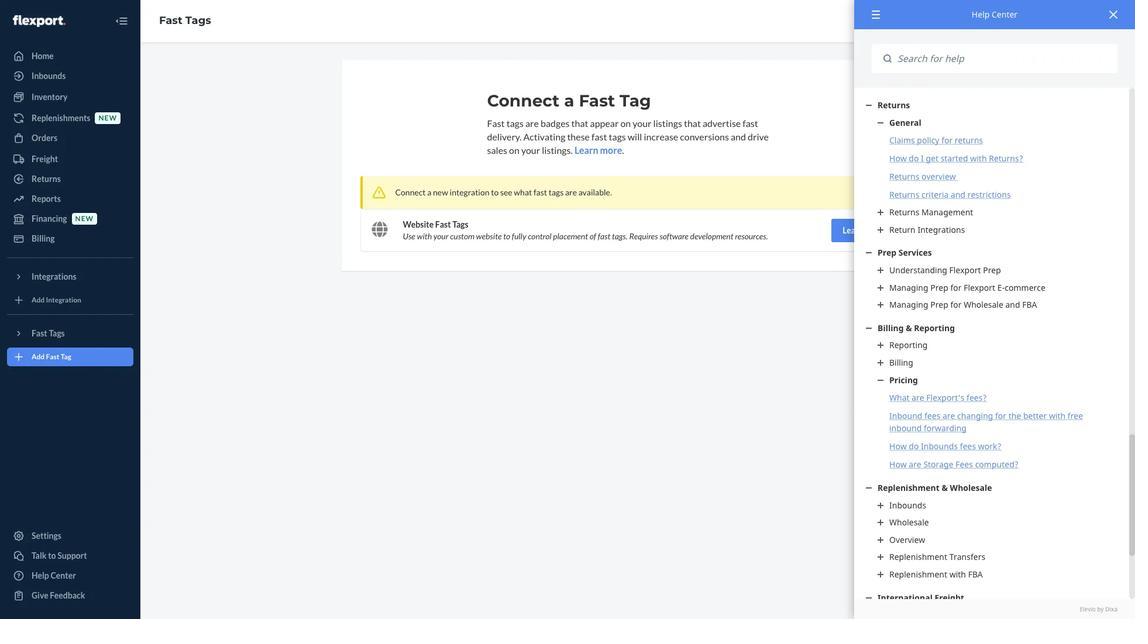 Task type: locate. For each thing, give the bounding box(es) containing it.
1 managing from the top
[[890, 282, 929, 293]]

0 horizontal spatial &
[[907, 322, 913, 334]]

for right policy
[[942, 135, 953, 146]]

tags up delivery.
[[507, 118, 524, 129]]

0 vertical spatial connect
[[487, 91, 560, 111]]

add left integration
[[32, 296, 45, 305]]

1 vertical spatial learn
[[843, 225, 864, 235]]

inbounds link down home link
[[7, 67, 134, 85]]

0 horizontal spatial tags
[[507, 118, 524, 129]]

prep up the billing & reporting at right
[[931, 299, 949, 310]]

1 horizontal spatial inbounds link
[[878, 500, 1107, 511]]

talk to support button
[[7, 547, 134, 566]]

prep down understanding flexport prep
[[931, 282, 949, 293]]

on down delivery.
[[509, 144, 520, 156]]

understanding flexport prep link
[[878, 265, 1107, 276]]

help
[[973, 9, 990, 20], [32, 571, 49, 581]]

are up activating
[[526, 118, 539, 129]]

talk
[[32, 551, 47, 561]]

fast inside fast tags dropdown button
[[32, 328, 47, 338]]

0 horizontal spatial tags
[[49, 328, 65, 338]]

1 vertical spatial tag
[[61, 353, 71, 362]]

to
[[491, 187, 499, 197], [504, 231, 511, 241], [48, 551, 56, 561]]

& up pricing
[[907, 322, 913, 334]]

2 vertical spatial new
[[75, 215, 94, 223]]

1 add from the top
[[32, 296, 45, 305]]

inventory link
[[7, 88, 134, 107]]

1 horizontal spatial fast tags
[[159, 14, 211, 27]]

do for i
[[910, 153, 920, 164]]

to right talk
[[48, 551, 56, 561]]

flexport down understanding flexport prep link
[[964, 282, 996, 293]]

are left available. on the right top
[[566, 187, 577, 197]]

0 horizontal spatial on
[[509, 144, 520, 156]]

with down website
[[417, 231, 432, 241]]

tags.
[[612, 231, 628, 241]]

do down inbound
[[910, 441, 920, 452]]

your up will
[[633, 118, 652, 129]]

integrations down management
[[918, 224, 966, 235]]

integration
[[450, 187, 490, 197]]

inbounds up storage
[[922, 441, 959, 452]]

new left integration
[[433, 187, 448, 197]]

fast up delivery.
[[487, 118, 505, 129]]

fees up "fees"
[[961, 441, 977, 452]]

1 vertical spatial help center
[[32, 571, 76, 581]]

on up will
[[621, 118, 631, 129]]

1 vertical spatial managing
[[890, 299, 929, 310]]

freight down 'orders'
[[32, 154, 58, 164]]

globe image
[[372, 221, 388, 237]]

2 vertical spatial your
[[434, 231, 449, 241]]

wholesale
[[964, 299, 1004, 310], [951, 483, 993, 494], [890, 517, 930, 528]]

0 horizontal spatial fba
[[969, 569, 984, 580]]

0 horizontal spatial help
[[32, 571, 49, 581]]

1 horizontal spatial a
[[565, 91, 575, 111]]

fba inside managing prep for wholesale and fba link
[[1023, 299, 1038, 310]]

2 vertical spatial how
[[890, 459, 907, 470]]

2 vertical spatial and
[[1006, 299, 1021, 310]]

drive
[[748, 131, 769, 142]]

billing
[[32, 234, 55, 244], [878, 322, 904, 334], [890, 357, 914, 368]]

reporting down the billing & reporting at right
[[890, 340, 928, 351]]

0 horizontal spatial learn
[[575, 144, 599, 156]]

reporting
[[915, 322, 956, 334], [890, 340, 928, 351]]

your down activating
[[522, 144, 541, 156]]

custom
[[450, 231, 475, 241]]

1 horizontal spatial help
[[973, 9, 990, 20]]

new down reports link
[[75, 215, 94, 223]]

fba
[[1023, 299, 1038, 310], [969, 569, 984, 580]]

0 vertical spatial billing link
[[7, 230, 134, 248]]

1 horizontal spatial tags
[[186, 14, 211, 27]]

1 vertical spatial and
[[952, 189, 966, 200]]

reports
[[32, 194, 61, 204]]

0 horizontal spatial that
[[572, 118, 589, 129]]

1 do from the top
[[910, 153, 920, 164]]

3 how from the top
[[890, 459, 907, 470]]

tags inside fast tags dropdown button
[[49, 328, 65, 338]]

to inside website fast tags use with your custom website to fully control placement of fast tags. requires software development resources.
[[504, 231, 511, 241]]

tag
[[620, 91, 652, 111], [61, 353, 71, 362]]

learn for learn more .
[[575, 144, 599, 156]]

wholesale up overview
[[890, 517, 930, 528]]

2 horizontal spatial to
[[504, 231, 511, 241]]

managing up the billing & reporting at right
[[890, 299, 929, 310]]

returns link down the freight link
[[7, 170, 134, 189]]

a up website
[[428, 187, 432, 197]]

0 vertical spatial managing
[[890, 282, 929, 293]]

managing
[[890, 282, 929, 293], [890, 299, 929, 310]]

help up search search box
[[973, 9, 990, 20]]

wholesale down "managing prep for flexport e-commerce" link
[[964, 299, 1004, 310]]

replenishments
[[32, 113, 90, 123]]

1 horizontal spatial to
[[491, 187, 499, 197]]

2 that from the left
[[684, 118, 701, 129]]

2 horizontal spatial tags
[[453, 219, 469, 229]]

2 horizontal spatial and
[[1006, 299, 1021, 310]]

fees up 'forwarding'
[[925, 411, 941, 422]]

0 vertical spatial new
[[99, 114, 117, 123]]

with left free
[[1050, 411, 1066, 422]]

a
[[565, 91, 575, 111], [428, 187, 432, 197]]

0 horizontal spatial your
[[434, 231, 449, 241]]

new for financing
[[75, 215, 94, 223]]

billing link down "financing"
[[7, 230, 134, 248]]

inbounds down home
[[32, 71, 66, 81]]

1 horizontal spatial billing link
[[878, 357, 1107, 369]]

listings.
[[542, 144, 573, 156]]

integrations button
[[7, 268, 134, 286]]

0 vertical spatial help
[[973, 9, 990, 20]]

inventory
[[32, 92, 68, 102]]

for left the
[[996, 411, 1007, 422]]

fast tags are badges that appear on your listings that advertise fast delivery. activating these fast tags will increase conversions and drive sales on your listings.
[[487, 118, 769, 156]]

to left the fully
[[504, 231, 511, 241]]

0 vertical spatial a
[[565, 91, 575, 111]]

1 vertical spatial billing
[[878, 322, 904, 334]]

returns up return
[[890, 207, 920, 218]]

fast
[[743, 118, 759, 129], [592, 131, 607, 142], [534, 187, 548, 197], [598, 231, 611, 241]]

0 horizontal spatial fees
[[925, 411, 941, 422]]

2 do from the top
[[910, 441, 920, 452]]

1 how from the top
[[890, 153, 907, 164]]

for inside inbound fees are changing for the better with free inbound forwarding
[[996, 411, 1007, 422]]

center down talk to support at the bottom of the page
[[51, 571, 76, 581]]

tags
[[186, 14, 211, 27], [453, 219, 469, 229], [49, 328, 65, 338]]

center inside help center link
[[51, 571, 76, 581]]

for up managing prep for wholesale and fba
[[951, 282, 962, 293]]

advertise
[[703, 118, 741, 129]]

1 vertical spatial flexport
[[964, 282, 996, 293]]

fast down fast tags dropdown button on the bottom left of page
[[46, 353, 59, 362]]

e-
[[998, 282, 1006, 293]]

are up 'forwarding'
[[943, 411, 956, 422]]

a for fast
[[565, 91, 575, 111]]

more
[[601, 144, 623, 156]]

returns
[[878, 100, 911, 111], [890, 171, 920, 182], [32, 174, 61, 184], [890, 189, 920, 200], [890, 207, 920, 218]]

learn left more
[[843, 225, 864, 235]]

0 vertical spatial &
[[907, 322, 913, 334]]

0 vertical spatial and
[[731, 131, 747, 142]]

1 vertical spatial connect
[[396, 187, 426, 197]]

fast up "drive"
[[743, 118, 759, 129]]

0 horizontal spatial and
[[731, 131, 747, 142]]

managing inside managing prep for wholesale and fba link
[[890, 299, 929, 310]]

1 horizontal spatial fees
[[961, 441, 977, 452]]

fast up custom
[[436, 219, 451, 229]]

1 horizontal spatial that
[[684, 118, 701, 129]]

managing prep for wholesale and fba
[[890, 299, 1038, 310]]

replenishment transfers link
[[878, 552, 1107, 563]]

1 vertical spatial &
[[942, 483, 949, 494]]

1 vertical spatial returns link
[[7, 170, 134, 189]]

and
[[731, 131, 747, 142], [952, 189, 966, 200], [1006, 299, 1021, 310]]

billing link
[[7, 230, 134, 248], [878, 357, 1107, 369]]

1 vertical spatial on
[[509, 144, 520, 156]]

1 horizontal spatial on
[[621, 118, 631, 129]]

1 vertical spatial your
[[522, 144, 541, 156]]

0 horizontal spatial new
[[75, 215, 94, 223]]

& down storage
[[942, 483, 949, 494]]

fast right 'close navigation' image on the top of the page
[[159, 14, 183, 27]]

0 horizontal spatial returns link
[[7, 170, 134, 189]]

managing down understanding
[[890, 282, 929, 293]]

tag up will
[[620, 91, 652, 111]]

fast tags
[[159, 14, 211, 27], [32, 328, 65, 338]]

sales
[[487, 144, 508, 156]]

2 add from the top
[[32, 353, 45, 362]]

and left "drive"
[[731, 131, 747, 142]]

your left custom
[[434, 231, 449, 241]]

1 vertical spatial replenishment
[[890, 552, 948, 563]]

claims policy for returns
[[890, 135, 984, 146]]

wholesale down "fees"
[[951, 483, 993, 494]]

add down fast tags dropdown button on the bottom left of page
[[32, 353, 45, 362]]

with down returns
[[971, 153, 988, 164]]

a up badges
[[565, 91, 575, 111]]

fast tags link
[[159, 14, 211, 27]]

fast right what
[[534, 187, 548, 197]]

0 vertical spatial do
[[910, 153, 920, 164]]

1 vertical spatial new
[[433, 187, 448, 197]]

replenishment with fba
[[890, 569, 984, 580]]

1 vertical spatial fast tags
[[32, 328, 65, 338]]

management
[[922, 207, 974, 218]]

connect up website
[[396, 187, 426, 197]]

Search search field
[[892, 44, 1118, 73]]

1 horizontal spatial connect
[[487, 91, 560, 111]]

1 vertical spatial center
[[51, 571, 76, 581]]

to left see on the top of page
[[491, 187, 499, 197]]

0 vertical spatial returns link
[[867, 100, 1118, 111]]

inbounds link down replenishment & wholesale link at the right bottom of the page
[[878, 500, 1107, 511]]

1 horizontal spatial learn
[[843, 225, 864, 235]]

reporting down managing prep for wholesale and fba
[[915, 322, 956, 334]]

prep down more
[[878, 247, 897, 258]]

claims
[[890, 135, 916, 146]]

restrictions
[[968, 189, 1012, 200]]

do left i
[[910, 153, 920, 164]]

0 horizontal spatial billing link
[[7, 230, 134, 248]]

computed?
[[976, 459, 1019, 470]]

freight down the replenishment with fba
[[935, 592, 965, 604]]

1 vertical spatial inbounds
[[922, 441, 959, 452]]

connect
[[487, 91, 560, 111], [396, 187, 426, 197]]

prep services
[[878, 247, 933, 258]]

&
[[907, 322, 913, 334], [942, 483, 949, 494]]

add integration
[[32, 296, 81, 305]]

home
[[32, 51, 54, 61]]

flexport up managing prep for flexport e-commerce
[[950, 265, 982, 276]]

1 vertical spatial to
[[504, 231, 511, 241]]

0 vertical spatial learn
[[575, 144, 599, 156]]

give feedback
[[32, 591, 85, 601]]

how for how do inbounds fees work?
[[890, 441, 907, 452]]

tag down fast tags dropdown button on the bottom left of page
[[61, 353, 71, 362]]

help up give
[[32, 571, 49, 581]]

replenishment up international freight
[[890, 569, 948, 580]]

replenishment with fba link
[[878, 569, 1107, 581]]

how for how do i get started with returns?
[[890, 153, 907, 164]]

2 managing from the top
[[890, 299, 929, 310]]

storage
[[924, 459, 954, 470]]

0 vertical spatial fast tags
[[159, 14, 211, 27]]

fba down transfers
[[969, 569, 984, 580]]

and inside the fast tags are badges that appear on your listings that advertise fast delivery. activating these fast tags will increase conversions and drive sales on your listings.
[[731, 131, 747, 142]]

0 vertical spatial how
[[890, 153, 907, 164]]

1 vertical spatial how
[[890, 441, 907, 452]]

fba inside 'replenishment with fba' link
[[969, 569, 984, 580]]

1 vertical spatial integrations
[[32, 272, 76, 282]]

1 horizontal spatial and
[[952, 189, 966, 200]]

inbounds down the replenishment & wholesale
[[890, 500, 927, 511]]

help center up search search box
[[973, 9, 1018, 20]]

connect for connect a fast tag
[[487, 91, 560, 111]]

replenishment down overview
[[890, 552, 948, 563]]

returns down returns overview
[[890, 189, 920, 200]]

0 vertical spatial inbounds link
[[7, 67, 134, 85]]

0 vertical spatial fba
[[1023, 299, 1038, 310]]

center up search search box
[[992, 9, 1018, 20]]

freight
[[32, 154, 58, 164], [935, 592, 965, 604]]

1 horizontal spatial integrations
[[918, 224, 966, 235]]

2 how from the top
[[890, 441, 907, 452]]

settings link
[[7, 527, 134, 546]]

returns link up general link
[[867, 100, 1118, 111]]

1 vertical spatial fees
[[961, 441, 977, 452]]

fast up add fast tag at the bottom of page
[[32, 328, 47, 338]]

tags right what
[[549, 187, 564, 197]]

new up the "orders" link
[[99, 114, 117, 123]]

and up management
[[952, 189, 966, 200]]

for for returns
[[942, 135, 953, 146]]

your inside website fast tags use with your custom website to fully control placement of fast tags. requires software development resources.
[[434, 231, 449, 241]]

managing inside "managing prep for flexport e-commerce" link
[[890, 282, 929, 293]]

replenishment down storage
[[878, 483, 940, 494]]

add for add fast tag
[[32, 353, 45, 362]]

add fast tag link
[[7, 348, 134, 367]]

that up these
[[572, 118, 589, 129]]

that up conversions
[[684, 118, 701, 129]]

with down transfers
[[950, 569, 967, 580]]

freight link
[[7, 150, 134, 169]]

0 horizontal spatial help center
[[32, 571, 76, 581]]

replenishment & wholesale link
[[867, 483, 1118, 494]]

changing
[[958, 411, 994, 422]]

prep services link
[[867, 247, 1118, 259]]

fba down commerce
[[1023, 299, 1038, 310]]

help center up "give feedback"
[[32, 571, 76, 581]]

0 horizontal spatial to
[[48, 551, 56, 561]]

fast right of
[[598, 231, 611, 241]]

inbounds
[[32, 71, 66, 81], [922, 441, 959, 452], [890, 500, 927, 511]]

returns left overview
[[890, 171, 920, 182]]

1 vertical spatial tags
[[609, 131, 626, 142]]

for for flexport
[[951, 282, 962, 293]]

0 vertical spatial center
[[992, 9, 1018, 20]]

0 vertical spatial fees
[[925, 411, 941, 422]]

1 horizontal spatial fba
[[1023, 299, 1038, 310]]

fast inside the fast tags are badges that appear on your listings that advertise fast delivery. activating these fast tags will increase conversions and drive sales on your listings.
[[487, 118, 505, 129]]

do for inbounds
[[910, 441, 920, 452]]

returns for returns overview
[[890, 171, 920, 182]]

reporting link
[[878, 340, 1107, 351]]

started
[[941, 153, 969, 164]]

returns for returns management
[[890, 207, 920, 218]]

inbounds link
[[7, 67, 134, 85], [878, 500, 1107, 511]]

and down commerce
[[1006, 299, 1021, 310]]

flexport logo image
[[13, 15, 65, 27]]

overview
[[922, 171, 957, 182]]

for down managing prep for flexport e-commerce
[[951, 299, 962, 310]]

integrations inside dropdown button
[[32, 272, 76, 282]]

integrations up add integration at the top of page
[[32, 272, 76, 282]]

1 horizontal spatial &
[[942, 483, 949, 494]]

with inside website fast tags use with your custom website to fully control placement of fast tags. requires software development resources.
[[417, 231, 432, 241]]

learn down these
[[575, 144, 599, 156]]

managing prep for flexport e-commerce
[[890, 282, 1046, 293]]

billing link up pricing "link"
[[878, 357, 1107, 369]]

1 horizontal spatial freight
[[935, 592, 965, 604]]

0 vertical spatial help center
[[973, 9, 1018, 20]]

1 horizontal spatial new
[[99, 114, 117, 123]]

1 horizontal spatial help center
[[973, 9, 1018, 20]]

new for replenishments
[[99, 114, 117, 123]]

integrations
[[918, 224, 966, 235], [32, 272, 76, 282]]

and inside managing prep for wholesale and fba link
[[1006, 299, 1021, 310]]

flexport
[[950, 265, 982, 276], [964, 282, 996, 293]]

replenishment
[[878, 483, 940, 494], [890, 552, 948, 563], [890, 569, 948, 580]]

tags up .
[[609, 131, 626, 142]]

wholesale link
[[878, 517, 1107, 529]]

overview
[[890, 535, 926, 546]]

learn inside button
[[843, 225, 864, 235]]

orders
[[32, 133, 58, 143]]

how
[[890, 153, 907, 164], [890, 441, 907, 452], [890, 459, 907, 470]]

0 vertical spatial on
[[621, 118, 631, 129]]

how for how are storage fees computed?
[[890, 459, 907, 470]]

1 vertical spatial do
[[910, 441, 920, 452]]

2 vertical spatial tags
[[549, 187, 564, 197]]

fast inside add fast tag link
[[46, 353, 59, 362]]

0 horizontal spatial tag
[[61, 353, 71, 362]]

what
[[514, 187, 532, 197]]

give
[[32, 591, 48, 601]]

connect up badges
[[487, 91, 560, 111]]



Task type: vqa. For each thing, say whether or not it's contained in the screenshot.
the City "text field"
no



Task type: describe. For each thing, give the bounding box(es) containing it.
return integrations link
[[878, 224, 1107, 236]]

2 horizontal spatial your
[[633, 118, 652, 129]]

0 vertical spatial wholesale
[[964, 299, 1004, 310]]

returns for returns criteria and restrictions
[[890, 189, 920, 200]]

what are flexport's fees?
[[890, 392, 988, 404]]

replenishment for replenishment transfers
[[890, 552, 948, 563]]

0 vertical spatial inbounds
[[32, 71, 66, 81]]

& for billing
[[907, 322, 913, 334]]

1 horizontal spatial returns link
[[867, 100, 1118, 111]]

learn more .
[[575, 144, 625, 156]]

learn more button
[[832, 219, 897, 242]]

0 vertical spatial integrations
[[918, 224, 966, 235]]

are inside the fast tags are badges that appear on your listings that advertise fast delivery. activating these fast tags will increase conversions and drive sales on your listings.
[[526, 118, 539, 129]]

add integration link
[[7, 291, 134, 310]]

2 horizontal spatial new
[[433, 187, 448, 197]]

managing for managing prep for flexport e-commerce
[[890, 282, 929, 293]]

help inside help center link
[[32, 571, 49, 581]]

fully
[[512, 231, 527, 241]]

learn more button
[[575, 144, 623, 157]]

website
[[403, 219, 434, 229]]

increase
[[644, 131, 679, 142]]

1 horizontal spatial your
[[522, 144, 541, 156]]

get
[[927, 153, 939, 164]]

fast up appear
[[579, 91, 616, 111]]

fast inside website fast tags use with your custom website to fully control placement of fast tags. requires software development resources.
[[598, 231, 611, 241]]

close navigation image
[[115, 14, 129, 28]]

0 vertical spatial to
[[491, 187, 499, 197]]

policy
[[918, 135, 940, 146]]

return integrations
[[890, 224, 966, 235]]

free
[[1069, 411, 1084, 422]]

0 vertical spatial tags
[[186, 14, 211, 27]]

returns
[[956, 135, 984, 146]]

are inside inbound fees are changing for the better with free inbound forwarding
[[943, 411, 956, 422]]

better
[[1024, 411, 1048, 422]]

how do i get started with returns?
[[890, 153, 1024, 164]]

overview link
[[878, 535, 1107, 546]]

returns management link
[[878, 207, 1107, 218]]

fast tags button
[[7, 324, 134, 343]]

& for replenishment
[[942, 483, 949, 494]]

learn for learn more
[[843, 225, 864, 235]]

what
[[890, 392, 910, 404]]

connect a new integration to see what fast tags are available.
[[396, 187, 612, 197]]

work?
[[979, 441, 1002, 452]]

development
[[691, 231, 734, 241]]

0 vertical spatial flexport
[[950, 265, 982, 276]]

1 vertical spatial wholesale
[[951, 483, 993, 494]]

integration
[[46, 296, 81, 305]]

listings
[[654, 118, 683, 129]]

available.
[[579, 187, 612, 197]]

international freight
[[878, 592, 965, 604]]

add for add integration
[[32, 296, 45, 305]]

elevio
[[1081, 605, 1097, 613]]

i
[[922, 153, 924, 164]]

will
[[628, 131, 643, 142]]

1 horizontal spatial center
[[992, 9, 1018, 20]]

prep down prep services link
[[984, 265, 1002, 276]]

billing & reporting link
[[867, 322, 1118, 334]]

international
[[878, 592, 933, 604]]

a for new
[[428, 187, 432, 197]]

elevio by dixa
[[1081, 605, 1118, 613]]

1 vertical spatial reporting
[[890, 340, 928, 351]]

use
[[403, 231, 416, 241]]

1 horizontal spatial tag
[[620, 91, 652, 111]]

2 horizontal spatial tags
[[609, 131, 626, 142]]

resources.
[[736, 231, 769, 241]]

activating
[[524, 131, 566, 142]]

inbound
[[890, 423, 922, 434]]

1 vertical spatial freight
[[935, 592, 965, 604]]

0 vertical spatial billing
[[32, 234, 55, 244]]

fees?
[[967, 392, 988, 404]]

add fast tag
[[32, 353, 71, 362]]

managing prep for flexport e-commerce link
[[878, 282, 1107, 293]]

1 vertical spatial inbounds link
[[878, 500, 1107, 511]]

help center link
[[7, 567, 134, 586]]

returns up general
[[878, 100, 911, 111]]

fast tags inside fast tags dropdown button
[[32, 328, 65, 338]]

with inside inbound fees are changing for the better with free inbound forwarding
[[1050, 411, 1066, 422]]

fees
[[956, 459, 974, 470]]

home link
[[7, 47, 134, 66]]

by
[[1098, 605, 1105, 613]]

commerce
[[1006, 282, 1046, 293]]

badges
[[541, 118, 570, 129]]

0 vertical spatial tags
[[507, 118, 524, 129]]

for for wholesale
[[951, 299, 962, 310]]

2 vertical spatial inbounds
[[890, 500, 927, 511]]

.
[[623, 144, 625, 156]]

fast up learn more .
[[592, 131, 607, 142]]

the
[[1009, 411, 1022, 422]]

0 vertical spatial reporting
[[915, 322, 956, 334]]

connect for connect a new integration to see what fast tags are available.
[[396, 187, 426, 197]]

are right what
[[912, 392, 925, 404]]

understanding
[[890, 265, 948, 276]]

2 vertical spatial wholesale
[[890, 517, 930, 528]]

international freight link
[[867, 592, 1118, 604]]

to inside button
[[48, 551, 56, 561]]

control
[[528, 231, 552, 241]]

managing for managing prep for wholesale and fba
[[890, 299, 929, 310]]

appear
[[591, 118, 619, 129]]

give feedback button
[[7, 587, 134, 605]]

fees inside inbound fees are changing for the better with free inbound forwarding
[[925, 411, 941, 422]]

replenishment for replenishment with fba
[[890, 569, 948, 580]]

0 vertical spatial freight
[[32, 154, 58, 164]]

tag inside add fast tag link
[[61, 353, 71, 362]]

2 vertical spatial billing
[[890, 357, 914, 368]]

of
[[590, 231, 597, 241]]

replenishment for replenishment & wholesale
[[878, 483, 940, 494]]

transfers
[[950, 552, 986, 563]]

placement
[[553, 231, 588, 241]]

managing prep for wholesale and fba link
[[878, 299, 1107, 311]]

pricing link
[[878, 374, 1107, 386]]

website fast tags use with your custom website to fully control placement of fast tags. requires software development resources.
[[403, 219, 769, 241]]

tags inside website fast tags use with your custom website to fully control placement of fast tags. requires software development resources.
[[453, 219, 469, 229]]

website
[[476, 231, 502, 241]]

replenishment & wholesale
[[878, 483, 993, 494]]

inbound fees are changing for the better with free inbound forwarding
[[890, 411, 1084, 434]]

1 horizontal spatial tags
[[549, 187, 564, 197]]

replenishment transfers
[[890, 552, 986, 563]]

fast inside website fast tags use with your custom website to fully control placement of fast tags. requires software development resources.
[[436, 219, 451, 229]]

1 vertical spatial billing link
[[878, 357, 1107, 369]]

conversions
[[681, 131, 730, 142]]

are left storage
[[910, 459, 922, 470]]

general
[[890, 117, 922, 128]]

how are storage fees computed?
[[890, 459, 1019, 470]]

more
[[866, 225, 886, 235]]

criteria
[[922, 189, 949, 200]]

1 that from the left
[[572, 118, 589, 129]]

understanding flexport prep
[[890, 265, 1002, 276]]

financing
[[32, 214, 67, 224]]

dixa
[[1106, 605, 1118, 613]]

delivery.
[[487, 131, 522, 142]]

returns up reports at the left top of page
[[32, 174, 61, 184]]

returns criteria and restrictions
[[890, 189, 1012, 200]]

orders link
[[7, 129, 134, 148]]

settings
[[32, 531, 61, 541]]



